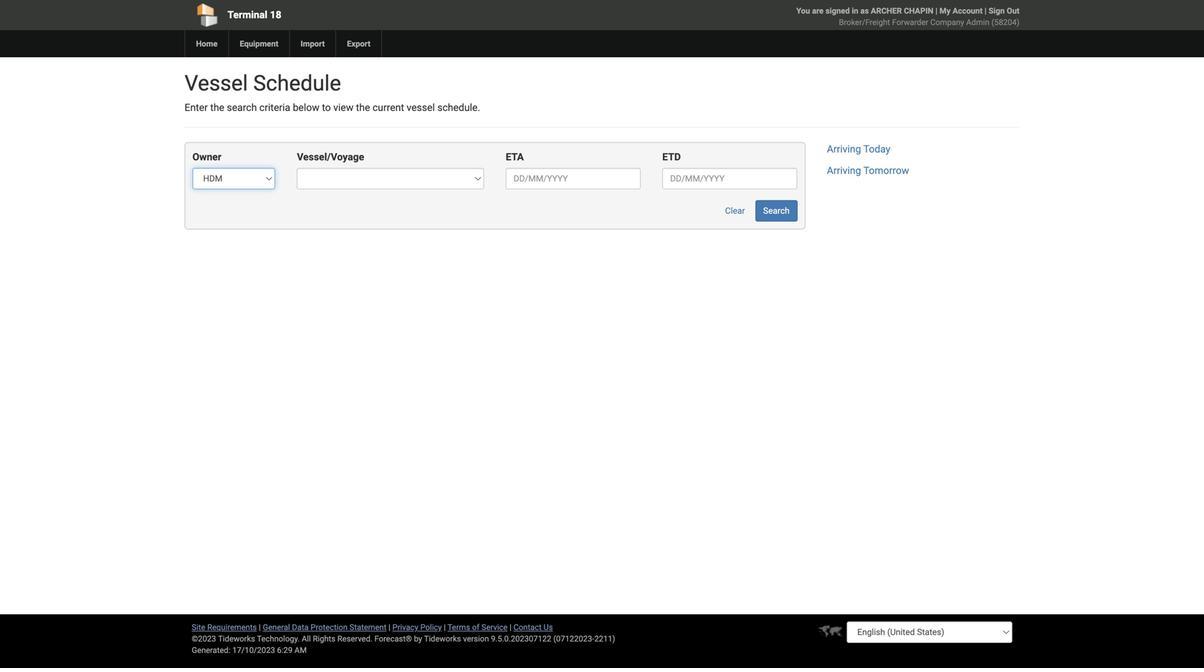 Task type: locate. For each thing, give the bounding box(es) containing it.
eta
[[506, 151, 524, 163]]

view
[[333, 102, 354, 114]]

my
[[940, 6, 951, 15]]

policy
[[420, 623, 442, 633]]

admin
[[966, 18, 990, 27]]

below
[[293, 102, 320, 114]]

sign out link
[[989, 6, 1020, 15]]

1 arriving from the top
[[827, 143, 861, 155]]

site requirements link
[[192, 623, 257, 633]]

arriving up arriving tomorrow on the top right of the page
[[827, 143, 861, 155]]

out
[[1007, 6, 1020, 15]]

9.5.0.202307122
[[491, 635, 552, 644]]

criteria
[[259, 102, 290, 114]]

the
[[210, 102, 224, 114], [356, 102, 370, 114]]

terminal 18 link
[[185, 0, 520, 30]]

0 vertical spatial arriving
[[827, 143, 861, 155]]

schedule.
[[437, 102, 480, 114]]

2 arriving from the top
[[827, 165, 861, 177]]

search button
[[756, 200, 798, 222]]

0 horizontal spatial the
[[210, 102, 224, 114]]

as
[[861, 6, 869, 15]]

home link
[[185, 30, 228, 57]]

1 vertical spatial arriving
[[827, 165, 861, 177]]

equipment link
[[228, 30, 289, 57]]

6:29
[[277, 646, 293, 656]]

clear
[[725, 206, 745, 216]]

rights
[[313, 635, 335, 644]]

vessel
[[407, 102, 435, 114]]

import link
[[289, 30, 336, 57]]

version
[[463, 635, 489, 644]]

| left sign
[[985, 6, 987, 15]]

the right view
[[356, 102, 370, 114]]

(58204)
[[992, 18, 1020, 27]]

the right enter
[[210, 102, 224, 114]]

clear button
[[717, 200, 753, 222]]

owner
[[192, 151, 221, 163]]

terminal 18
[[228, 9, 281, 21]]

arriving
[[827, 143, 861, 155], [827, 165, 861, 177]]

search
[[227, 102, 257, 114]]

broker/freight
[[839, 18, 890, 27]]

enter
[[185, 102, 208, 114]]

archer
[[871, 6, 902, 15]]

arriving today link
[[827, 143, 891, 155]]

of
[[472, 623, 480, 633]]

privacy
[[393, 623, 418, 633]]

arriving tomorrow
[[827, 165, 909, 177]]

requirements
[[207, 623, 257, 633]]

all
[[302, 635, 311, 644]]

today
[[864, 143, 891, 155]]

1 the from the left
[[210, 102, 224, 114]]

©2023 tideworks
[[192, 635, 255, 644]]

arriving down 'arriving today' at right top
[[827, 165, 861, 177]]

service
[[482, 623, 508, 633]]

you
[[797, 6, 810, 15]]

2 the from the left
[[356, 102, 370, 114]]

tomorrow
[[864, 165, 909, 177]]

generated:
[[192, 646, 230, 656]]

export
[[347, 39, 371, 48]]

statement
[[350, 623, 387, 633]]

1 horizontal spatial the
[[356, 102, 370, 114]]

my account link
[[940, 6, 983, 15]]

| left general
[[259, 623, 261, 633]]

| up 9.5.0.202307122
[[510, 623, 512, 633]]

| up 'tideworks'
[[444, 623, 446, 633]]

17/10/2023
[[232, 646, 275, 656]]

sign
[[989, 6, 1005, 15]]

import
[[301, 39, 325, 48]]

|
[[936, 6, 938, 15], [985, 6, 987, 15], [259, 623, 261, 633], [389, 623, 391, 633], [444, 623, 446, 633], [510, 623, 512, 633]]

current
[[373, 102, 404, 114]]

equipment
[[240, 39, 278, 48]]

tideworks
[[424, 635, 461, 644]]

data
[[292, 623, 309, 633]]



Task type: vqa. For each thing, say whether or not it's contained in the screenshot.
the records at the bottom of page
no



Task type: describe. For each thing, give the bounding box(es) containing it.
arriving today
[[827, 143, 891, 155]]

in
[[852, 6, 859, 15]]

general
[[263, 623, 290, 633]]

you are signed in as archer chapin | my account | sign out broker/freight forwarder company admin (58204)
[[797, 6, 1020, 27]]

general data protection statement link
[[263, 623, 387, 633]]

technology.
[[257, 635, 300, 644]]

account
[[953, 6, 983, 15]]

site
[[192, 623, 205, 633]]

forwarder
[[892, 18, 929, 27]]

site requirements | general data protection statement | privacy policy | terms of service | contact us ©2023 tideworks technology. all rights reserved. forecast® by tideworks version 9.5.0.202307122 (07122023-2211) generated: 17/10/2023 6:29 am
[[192, 623, 615, 656]]

vessel
[[185, 71, 248, 96]]

search
[[763, 206, 790, 216]]

2211)
[[595, 635, 615, 644]]

chapin
[[904, 6, 934, 15]]

terms of service link
[[448, 623, 508, 633]]

ETD text field
[[663, 168, 798, 190]]

to
[[322, 102, 331, 114]]

arriving for arriving tomorrow
[[827, 165, 861, 177]]

am
[[295, 646, 307, 656]]

are
[[812, 6, 824, 15]]

schedule
[[253, 71, 341, 96]]

ETA text field
[[506, 168, 641, 190]]

company
[[931, 18, 964, 27]]

forecast®
[[375, 635, 412, 644]]

by
[[414, 635, 422, 644]]

terms
[[448, 623, 470, 633]]

us
[[544, 623, 553, 633]]

(07122023-
[[553, 635, 595, 644]]

| up forecast®
[[389, 623, 391, 633]]

privacy policy link
[[393, 623, 442, 633]]

contact
[[514, 623, 542, 633]]

18
[[270, 9, 281, 21]]

signed
[[826, 6, 850, 15]]

vessel/voyage
[[297, 151, 364, 163]]

vessel schedule enter the search criteria below to view the current vessel schedule.
[[185, 71, 480, 114]]

contact us link
[[514, 623, 553, 633]]

etd
[[663, 151, 681, 163]]

protection
[[311, 623, 348, 633]]

home
[[196, 39, 218, 48]]

terminal
[[228, 9, 267, 21]]

export link
[[336, 30, 381, 57]]

reserved.
[[337, 635, 373, 644]]

arriving for arriving today
[[827, 143, 861, 155]]

arriving tomorrow link
[[827, 165, 909, 177]]

| left my
[[936, 6, 938, 15]]



